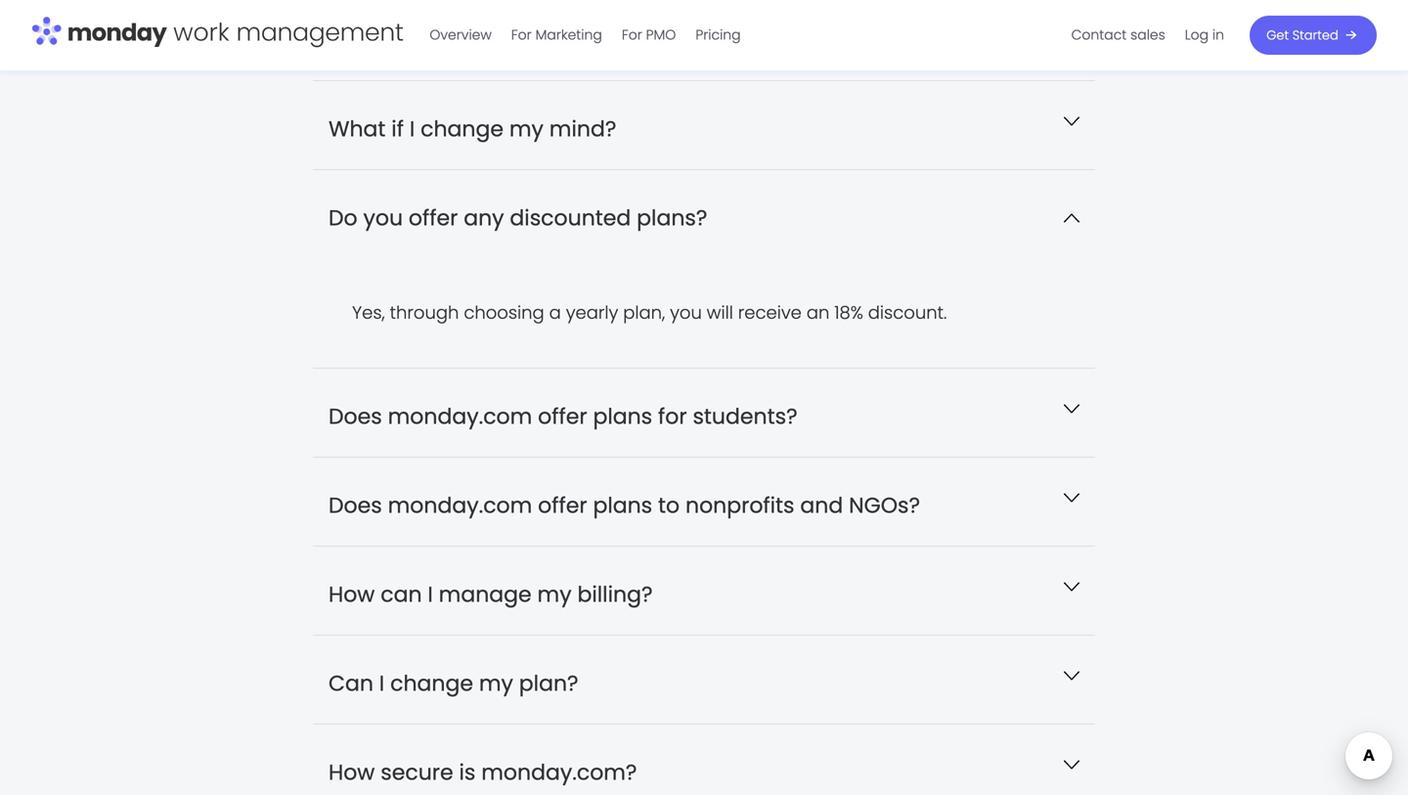 Task type: vqa. For each thing, say whether or not it's contained in the screenshot.
nonprofits
yes



Task type: describe. For each thing, give the bounding box(es) containing it.
plans for to
[[593, 490, 653, 520]]

do
[[329, 203, 358, 233]]

my for change
[[509, 114, 544, 144]]

offer for to
[[538, 490, 587, 520]]

monday.com for does monday.com offer plans for students?
[[388, 401, 532, 431]]

get started
[[1267, 26, 1339, 44]]

receive
[[738, 300, 802, 325]]

get started button
[[1250, 16, 1377, 55]]

sales
[[1131, 25, 1166, 44]]

marketing
[[536, 25, 602, 44]]

discounted
[[510, 203, 631, 233]]

how for how can i manage my billing?
[[329, 579, 375, 609]]

what if i change my mind? button
[[313, 81, 1095, 169]]

log in link
[[1175, 20, 1234, 51]]

monday.com for does monday.com offer plans to nonprofits and ngos?
[[388, 490, 532, 520]]

nonprofits
[[686, 490, 795, 520]]

get
[[1267, 26, 1289, 44]]

and
[[800, 490, 843, 520]]

choosing
[[464, 300, 544, 325]]

list containing contact sales
[[1062, 0, 1234, 70]]

offer for for
[[538, 401, 587, 431]]

change inside dropdown button
[[390, 668, 473, 698]]

in
[[1213, 25, 1224, 44]]

for for for marketing
[[511, 25, 532, 44]]

contact sales link
[[1062, 20, 1175, 51]]

i for can
[[428, 579, 433, 609]]

change inside dropdown button
[[421, 114, 504, 144]]

contact sales
[[1072, 25, 1166, 44]]

can i change my plan?
[[329, 668, 579, 698]]

if
[[392, 114, 404, 144]]

18%
[[835, 300, 863, 325]]

does monday.com offer plans for students?
[[329, 401, 798, 431]]

do you offer any discounted plans? region
[[352, 297, 1056, 328]]

billing?
[[577, 579, 653, 609]]

for
[[658, 401, 687, 431]]

does monday.com offer plans to nonprofits and ngos? button
[[313, 458, 1095, 546]]

students?
[[693, 401, 798, 431]]

manage
[[439, 579, 532, 609]]

for marketing link
[[502, 20, 612, 51]]

do you offer any discounted plans?
[[329, 203, 708, 233]]

pricing
[[696, 25, 741, 44]]

my inside can i change my plan? dropdown button
[[479, 668, 513, 698]]

overview link
[[420, 20, 502, 51]]

log
[[1185, 25, 1209, 44]]

plans for for
[[593, 401, 653, 431]]



Task type: locate. For each thing, give the bounding box(es) containing it.
overview
[[430, 25, 492, 44]]

started
[[1293, 26, 1339, 44]]

does inside dropdown button
[[329, 401, 382, 431]]

yes,
[[352, 300, 385, 325]]

0 vertical spatial change
[[421, 114, 504, 144]]

pmo
[[646, 25, 676, 44]]

1 vertical spatial monday.com
[[388, 490, 532, 520]]

what if i change my mind?
[[329, 114, 617, 144]]

0 horizontal spatial i
[[379, 668, 385, 698]]

offer inside dropdown button
[[409, 203, 458, 233]]

2 plans from the top
[[593, 490, 653, 520]]

log in
[[1185, 25, 1224, 44]]

for pmo
[[622, 25, 676, 44]]

i for if
[[410, 114, 415, 144]]

contact
[[1072, 25, 1127, 44]]

a
[[549, 300, 561, 325]]

what
[[329, 114, 386, 144]]

1 vertical spatial plans
[[593, 490, 653, 520]]

1 does from the top
[[329, 401, 382, 431]]

i
[[410, 114, 415, 144], [428, 579, 433, 609], [379, 668, 385, 698]]

my left plan?
[[479, 668, 513, 698]]

any
[[464, 203, 504, 233]]

0 vertical spatial you
[[363, 203, 403, 233]]

does for does monday.com offer plans to nonprofits and ngos?
[[329, 490, 382, 520]]

1 for from the left
[[511, 25, 532, 44]]

0 horizontal spatial for
[[511, 25, 532, 44]]

does
[[329, 401, 382, 431], [329, 490, 382, 520]]

for marketing
[[511, 25, 602, 44]]

2 vertical spatial offer
[[538, 490, 587, 520]]

my left mind?
[[509, 114, 544, 144]]

an
[[807, 300, 830, 325]]

for for for pmo
[[622, 25, 642, 44]]

how secure is monday.com?
[[329, 757, 637, 787]]

can
[[381, 579, 422, 609]]

for left marketing
[[511, 25, 532, 44]]

0 vertical spatial my
[[509, 114, 544, 144]]

monday.com inside 'dropdown button'
[[388, 490, 532, 520]]

plans?
[[637, 203, 708, 233]]

how secure is monday.com? button
[[313, 725, 1095, 795]]

to
[[658, 490, 680, 520]]

1 vertical spatial my
[[537, 579, 572, 609]]

through
[[390, 300, 459, 325]]

i inside dropdown button
[[410, 114, 415, 144]]

plans inside 'dropdown button'
[[593, 490, 653, 520]]

will
[[707, 300, 733, 325]]

1 horizontal spatial for
[[622, 25, 642, 44]]

0 vertical spatial plans
[[593, 401, 653, 431]]

monday.com work management image
[[31, 13, 404, 54]]

you right do
[[363, 203, 403, 233]]

1 vertical spatial you
[[670, 300, 702, 325]]

2 for from the left
[[622, 25, 642, 44]]

monday.com?
[[481, 757, 637, 787]]

plan?
[[519, 668, 579, 698]]

for
[[511, 25, 532, 44], [622, 25, 642, 44]]

2 does from the top
[[329, 490, 382, 520]]

you left will
[[670, 300, 702, 325]]

0 horizontal spatial you
[[363, 203, 403, 233]]

can i change my plan? button
[[313, 636, 1095, 724]]

how can i manage my billing?
[[329, 579, 653, 609]]

1 horizontal spatial you
[[670, 300, 702, 325]]

plan,
[[623, 300, 665, 325]]

plans inside dropdown button
[[593, 401, 653, 431]]

offer for discounted
[[409, 203, 458, 233]]

1 plans from the top
[[593, 401, 653, 431]]

plans
[[593, 401, 653, 431], [593, 490, 653, 520]]

my
[[509, 114, 544, 144], [537, 579, 572, 609], [479, 668, 513, 698]]

for left pmo
[[622, 25, 642, 44]]

1 how from the top
[[329, 579, 375, 609]]

offer inside dropdown button
[[538, 401, 587, 431]]

does for does monday.com offer plans for students?
[[329, 401, 382, 431]]

monday.com
[[388, 401, 532, 431], [388, 490, 532, 520]]

offer
[[409, 203, 458, 233], [538, 401, 587, 431], [538, 490, 587, 520]]

for inside "link"
[[511, 25, 532, 44]]

change
[[421, 114, 504, 144], [390, 668, 473, 698]]

2 how from the top
[[329, 757, 375, 787]]

how left secure on the left of the page
[[329, 757, 375, 787]]

1 vertical spatial change
[[390, 668, 473, 698]]

1 vertical spatial does
[[329, 490, 382, 520]]

1 horizontal spatial i
[[410, 114, 415, 144]]

0 vertical spatial how
[[329, 579, 375, 609]]

0 vertical spatial does
[[329, 401, 382, 431]]

2 monday.com from the top
[[388, 490, 532, 520]]

is
[[459, 757, 476, 787]]

change right can
[[390, 668, 473, 698]]

offer inside 'dropdown button'
[[538, 490, 587, 520]]

2 horizontal spatial i
[[428, 579, 433, 609]]

you inside dropdown button
[[363, 203, 403, 233]]

how can i manage my billing? button
[[313, 547, 1095, 635]]

2 vertical spatial i
[[379, 668, 385, 698]]

monday.com inside dropdown button
[[388, 401, 532, 431]]

you
[[363, 203, 403, 233], [670, 300, 702, 325]]

list
[[1062, 0, 1234, 70]]

you inside region
[[670, 300, 702, 325]]

my for manage
[[537, 579, 572, 609]]

how for how secure is monday.com?
[[329, 757, 375, 787]]

1 vertical spatial i
[[428, 579, 433, 609]]

main element
[[420, 0, 1377, 70]]

how
[[329, 579, 375, 609], [329, 757, 375, 787]]

how left can
[[329, 579, 375, 609]]

secure
[[381, 757, 453, 787]]

ngos?
[[849, 490, 920, 520]]

1 vertical spatial offer
[[538, 401, 587, 431]]

mind?
[[549, 114, 617, 144]]

my left billing?
[[537, 579, 572, 609]]

0 vertical spatial i
[[410, 114, 415, 144]]

my inside what if i change my mind? dropdown button
[[509, 114, 544, 144]]

1 monday.com from the top
[[388, 401, 532, 431]]

yearly
[[566, 300, 618, 325]]

does inside 'dropdown button'
[[329, 490, 382, 520]]

change right if
[[421, 114, 504, 144]]

1 vertical spatial how
[[329, 757, 375, 787]]

can
[[329, 668, 374, 698]]

0 vertical spatial offer
[[409, 203, 458, 233]]

how inside how secure is monday.com? dropdown button
[[329, 757, 375, 787]]

does monday.com offer plans for students? button
[[313, 369, 1095, 457]]

plans left for
[[593, 401, 653, 431]]

discount.
[[868, 300, 947, 325]]

pricing link
[[686, 20, 751, 51]]

my inside how can i manage my billing? dropdown button
[[537, 579, 572, 609]]

does monday.com offer plans to nonprofits and ngos?
[[329, 490, 920, 520]]

plans left the to
[[593, 490, 653, 520]]

how inside how can i manage my billing? dropdown button
[[329, 579, 375, 609]]

for pmo link
[[612, 20, 686, 51]]

0 vertical spatial monday.com
[[388, 401, 532, 431]]

yes, through choosing a yearly plan, you will receive an 18% discount.
[[352, 300, 947, 325]]

do you offer any discounted plans? button
[[313, 170, 1095, 258]]

2 vertical spatial my
[[479, 668, 513, 698]]



